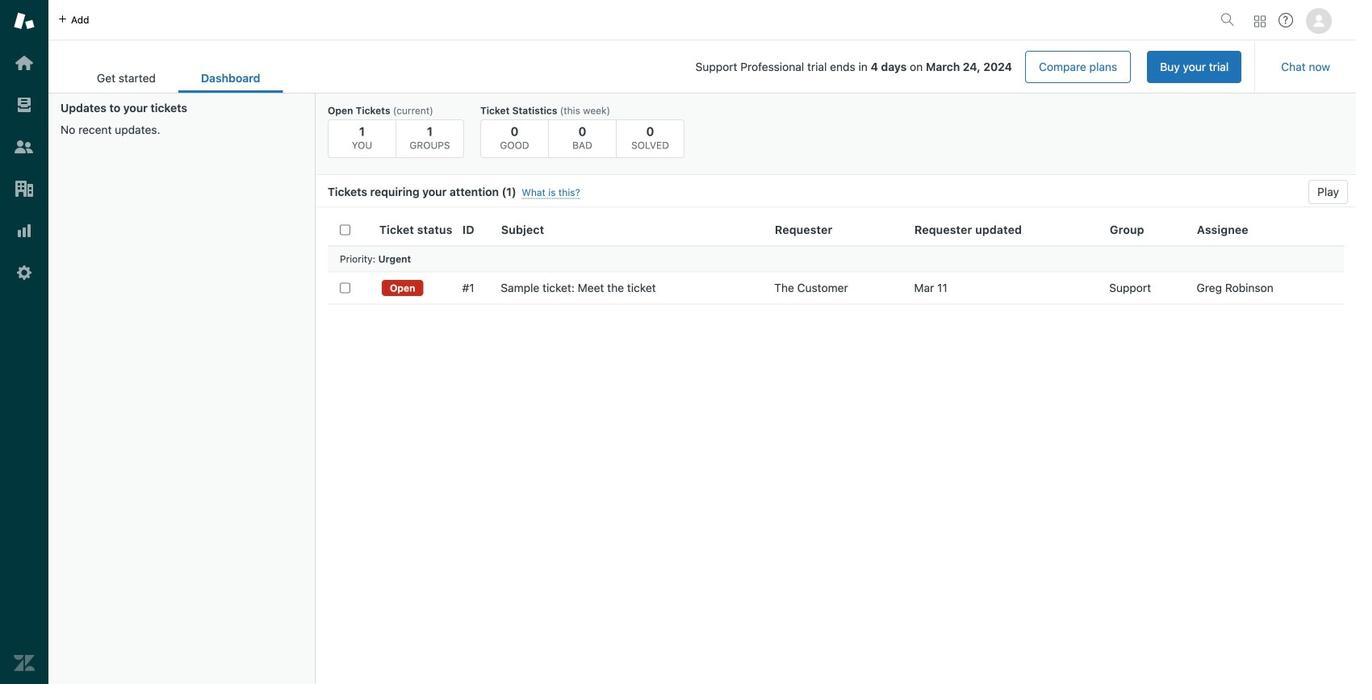 Task type: locate. For each thing, give the bounding box(es) containing it.
tab list
[[74, 63, 283, 93]]

organizations image
[[14, 178, 35, 199]]

admin image
[[14, 262, 35, 283]]

grid
[[316, 214, 1356, 685]]

None checkbox
[[340, 283, 350, 293]]

main element
[[0, 0, 48, 685]]

zendesk products image
[[1255, 16, 1266, 27]]

get started image
[[14, 52, 35, 73]]

zendesk image
[[14, 653, 35, 674]]

customers image
[[14, 136, 35, 157]]

tab
[[74, 63, 178, 93]]



Task type: vqa. For each thing, say whether or not it's contained in the screenshot.
Zendesk image
yes



Task type: describe. For each thing, give the bounding box(es) containing it.
reporting image
[[14, 220, 35, 241]]

get help image
[[1279, 13, 1293, 27]]

views image
[[14, 94, 35, 115]]

zendesk support image
[[14, 10, 35, 31]]

Select All Tickets checkbox
[[340, 225, 350, 235]]

March 24, 2024 text field
[[926, 60, 1012, 73]]



